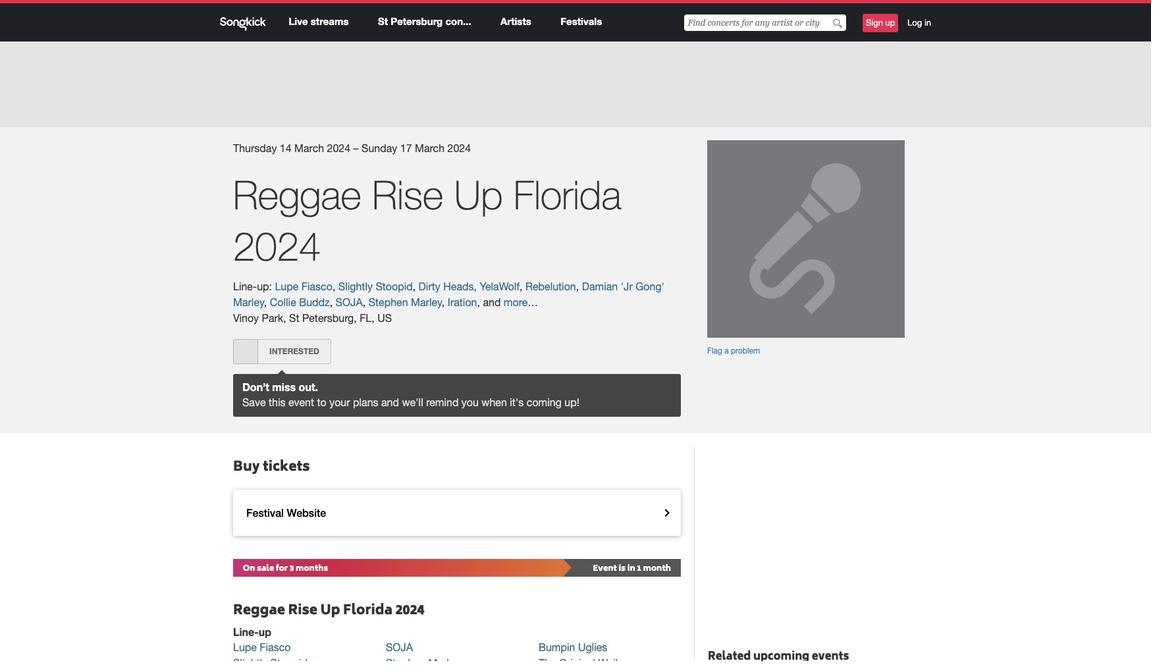 Task type: describe. For each thing, give the bounding box(es) containing it.
more… link
[[504, 296, 538, 308]]

chevron right icon image
[[659, 505, 675, 521]]

, left dirty
[[413, 281, 416, 292]]

slightly
[[338, 281, 373, 292]]

up for reggae rise up florida 2024
[[454, 171, 503, 218]]

save
[[242, 396, 266, 408]]

more…
[[504, 296, 538, 308]]

2024 inside reggae rise up florida 2024 line-up
[[395, 600, 424, 623]]

collie buddz link
[[270, 296, 330, 308]]

2 marley from the left
[[411, 296, 442, 308]]

0 horizontal spatial in
[[627, 562, 635, 576]]

artists
[[500, 15, 531, 27]]

bumpin uglies
[[539, 641, 607, 653]]

artists link
[[500, 15, 531, 27]]

0 vertical spatial soja link
[[336, 296, 363, 308]]

flag a problem
[[707, 346, 760, 356]]

we'll
[[402, 396, 423, 408]]

, up more… link
[[520, 281, 523, 292]]

plans
[[353, 396, 378, 408]]

months
[[296, 562, 328, 576]]

live streams link
[[289, 15, 349, 27]]

bumpin uglies link
[[539, 641, 607, 653]]

, up fl,
[[363, 296, 366, 308]]

and inside don't miss out. save this event to your plans and we'll remind you when it's coming up!
[[381, 396, 399, 408]]

stephen
[[369, 296, 408, 308]]

0 vertical spatial lupe fiasco link
[[275, 281, 332, 292]]

petersburg
[[391, 15, 443, 27]]

on sale for 3 months
[[243, 562, 328, 576]]

uglies
[[578, 641, 607, 653]]

park,
[[262, 312, 286, 324]]

florida for reggae rise up florida 2024 line-up
[[343, 600, 392, 623]]

month
[[643, 562, 671, 576]]

up!
[[565, 396, 579, 408]]

Find concerts for any artist or city search field
[[684, 15, 846, 31]]

us
[[377, 312, 392, 324]]

log in link
[[907, 17, 931, 29]]

, down yelawolf link
[[477, 296, 480, 308]]

festivals
[[560, 15, 602, 27]]

it's
[[510, 396, 524, 408]]

reggae rise up florida 2024
[[233, 171, 621, 269]]

st petersburg con...
[[378, 15, 471, 27]]

sign up
[[866, 18, 895, 28]]

fl,
[[360, 312, 374, 324]]

17
[[400, 142, 412, 154]]

reggae for reggae rise up florida 2024
[[233, 171, 361, 218]]

website
[[287, 506, 326, 519]]

up inside "link"
[[885, 18, 895, 28]]

out.
[[299, 381, 318, 393]]

rise for reggae rise up florida 2024 line-up
[[288, 600, 317, 623]]

line-up: lupe fiasco , slightly stoopid , dirty heads , yelawolf , rebelution ,
[[233, 281, 582, 292]]

is
[[619, 562, 626, 576]]

3
[[290, 562, 294, 576]]

live streams
[[289, 15, 349, 27]]

sign
[[866, 18, 883, 28]]

festival website
[[246, 506, 326, 519]]

flag a problem link
[[707, 346, 760, 356]]

'jr
[[621, 281, 633, 292]]

on
[[243, 562, 255, 576]]

festivals link
[[560, 15, 602, 27]]

dirty
[[419, 281, 440, 292]]

–
[[353, 142, 359, 154]]

rebelution link
[[525, 281, 576, 292]]

marley inside 'damian 'jr gong' marley'
[[233, 296, 264, 308]]

interested button
[[233, 339, 331, 364]]

yelawolf link
[[480, 281, 520, 292]]

stoopid
[[376, 281, 413, 292]]

up inside reggae rise up florida 2024 line-up
[[259, 625, 271, 638]]

coming
[[527, 396, 562, 408]]

thursday 14 march 2024 – sunday 17 march 2024
[[233, 142, 471, 154]]

damian 'jr gong' marley
[[233, 281, 664, 308]]

log in
[[907, 18, 931, 28]]

1 vertical spatial lupe fiasco link
[[233, 641, 291, 653]]

up:
[[257, 281, 272, 292]]

festival website link
[[233, 490, 681, 536]]

buddz
[[299, 296, 330, 308]]

event is in 1 month
[[593, 562, 671, 576]]

a
[[724, 346, 729, 356]]



Task type: locate. For each thing, give the bounding box(es) containing it.
interested
[[269, 346, 319, 356]]

petersburg,
[[302, 312, 357, 324]]

marley up vinoy
[[233, 296, 264, 308]]

0 horizontal spatial rise
[[288, 600, 317, 623]]

up inside reggae rise up florida 2024 line-up
[[320, 600, 340, 623]]

rise inside reggae rise up florida 2024 line-up
[[288, 600, 317, 623]]

buy
[[233, 456, 260, 479]]

reggae down 14
[[233, 171, 361, 218]]

sunday
[[362, 142, 397, 154]]

up up the lupe fiasco
[[259, 625, 271, 638]]

1 horizontal spatial up
[[885, 18, 895, 28]]

reggae rise up florida 2024 line-up
[[233, 600, 424, 638]]

0 horizontal spatial fiasco
[[260, 641, 291, 653]]

festival
[[246, 506, 284, 519]]

0 vertical spatial line-
[[233, 281, 257, 292]]

tickets
[[263, 456, 310, 479]]

florida
[[514, 171, 621, 218], [343, 600, 392, 623]]

rise
[[372, 171, 443, 218], [288, 600, 317, 623]]

2 line- from the top
[[233, 625, 259, 638]]

1 vertical spatial up
[[259, 625, 271, 638]]

0 vertical spatial reggae
[[233, 171, 361, 218]]

0 horizontal spatial march
[[294, 142, 324, 154]]

0 horizontal spatial and
[[381, 396, 399, 408]]

florida inside reggae rise up florida 2024 line-up
[[343, 600, 392, 623]]

st down the collie buddz link
[[289, 312, 299, 324]]

,
[[332, 281, 335, 292], [413, 281, 416, 292], [474, 281, 477, 292], [520, 281, 523, 292], [576, 281, 579, 292], [264, 296, 267, 308], [330, 296, 333, 308], [363, 296, 366, 308], [442, 296, 445, 308], [477, 296, 480, 308]]

buy tickets
[[233, 456, 310, 479]]

iration
[[448, 296, 477, 308]]

0 horizontal spatial soja link
[[336, 296, 363, 308]]

dirty heads link
[[419, 281, 474, 292]]

heads
[[443, 281, 474, 292]]

1 vertical spatial and
[[381, 396, 399, 408]]

, up the iration
[[474, 281, 477, 292]]

log
[[907, 18, 922, 28]]

2 march from the left
[[415, 142, 445, 154]]

2024
[[327, 142, 350, 154], [447, 142, 471, 154], [233, 223, 321, 269], [395, 600, 424, 623]]

up inside the 'reggae rise up florida 2024'
[[454, 171, 503, 218]]

reggae for reggae rise up florida 2024 line-up
[[233, 600, 285, 623]]

reggae inside reggae rise up florida 2024 line-up
[[233, 600, 285, 623]]

, left damian
[[576, 281, 579, 292]]

line- up the lupe fiasco
[[233, 625, 259, 638]]

1 horizontal spatial up
[[454, 171, 503, 218]]

0 vertical spatial soja
[[336, 296, 363, 308]]

live
[[289, 15, 308, 27]]

, down dirty heads "link"
[[442, 296, 445, 308]]

1 march from the left
[[294, 142, 324, 154]]

con...
[[445, 15, 471, 27]]

1 vertical spatial soja link
[[386, 641, 413, 653]]

1 horizontal spatial st
[[378, 15, 388, 27]]

1 line- from the top
[[233, 281, 257, 292]]

1 horizontal spatial rise
[[372, 171, 443, 218]]

0 vertical spatial up
[[454, 171, 503, 218]]

damian 'jr gong' marley link
[[233, 281, 664, 308]]

problem
[[731, 346, 760, 356]]

soja link
[[336, 296, 363, 308], [386, 641, 413, 653]]

1 reggae from the top
[[233, 171, 361, 218]]

vinoy park, st petersburg, fl, us
[[233, 312, 392, 324]]

fiasco up buddz
[[301, 281, 332, 292]]

1 marley from the left
[[233, 296, 264, 308]]

in right log
[[924, 18, 931, 28]]

1 vertical spatial line-
[[233, 625, 259, 638]]

, up petersburg,
[[330, 296, 333, 308]]

1 vertical spatial florida
[[343, 600, 392, 623]]

1 vertical spatial up
[[320, 600, 340, 623]]

0 vertical spatial florida
[[514, 171, 621, 218]]

to
[[317, 396, 326, 408]]

reggae up the lupe fiasco
[[233, 600, 285, 623]]

rebelution
[[525, 281, 576, 292]]

fiasco
[[301, 281, 332, 292], [260, 641, 291, 653]]

14
[[280, 142, 291, 154]]

this
[[269, 396, 285, 408]]

fiasco down reggae rise up florida 2024 line-up
[[260, 641, 291, 653]]

1 horizontal spatial soja
[[386, 641, 413, 653]]

sale
[[257, 562, 274, 576]]

for
[[276, 562, 288, 576]]

up for reggae rise up florida 2024 line-up
[[320, 600, 340, 623]]

rise for reggae rise up florida 2024
[[372, 171, 443, 218]]

event
[[593, 562, 617, 576]]

1 horizontal spatial soja link
[[386, 641, 413, 653]]

0 vertical spatial up
[[885, 18, 895, 28]]

remind
[[426, 396, 459, 408]]

1 vertical spatial reggae
[[233, 600, 285, 623]]

0 vertical spatial and
[[483, 296, 501, 308]]

don't miss out. save this event to your plans and we'll remind you when it's coming up!
[[242, 381, 579, 408]]

0 horizontal spatial up
[[259, 625, 271, 638]]

streams
[[311, 15, 349, 27]]

0 horizontal spatial marley
[[233, 296, 264, 308]]

bumpin
[[539, 641, 575, 653]]

1 vertical spatial rise
[[288, 600, 317, 623]]

yelawolf
[[480, 281, 520, 292]]

2 reggae from the top
[[233, 600, 285, 623]]

lupe fiasco
[[233, 641, 291, 653]]

1 horizontal spatial in
[[924, 18, 931, 28]]

damian
[[582, 281, 618, 292]]

0 vertical spatial lupe
[[275, 281, 299, 292]]

reggae
[[233, 171, 361, 218], [233, 600, 285, 623]]

, left slightly
[[332, 281, 335, 292]]

1 vertical spatial st
[[289, 312, 299, 324]]

0 horizontal spatial up
[[320, 600, 340, 623]]

collie
[[270, 296, 296, 308]]

0 horizontal spatial florida
[[343, 600, 392, 623]]

sign up link
[[863, 14, 898, 32]]

stephen marley link
[[369, 296, 442, 308]]

1 horizontal spatial florida
[[514, 171, 621, 218]]

iration link
[[448, 296, 477, 308]]

rise down months
[[288, 600, 317, 623]]

0 vertical spatial rise
[[372, 171, 443, 218]]

marley down dirty
[[411, 296, 442, 308]]

in left 1
[[627, 562, 635, 576]]

0 vertical spatial in
[[924, 18, 931, 28]]

slightly stoopid link
[[338, 281, 413, 292]]

1 horizontal spatial march
[[415, 142, 445, 154]]

and
[[483, 296, 501, 308], [381, 396, 399, 408]]

1 vertical spatial soja
[[386, 641, 413, 653]]

1 horizontal spatial and
[[483, 296, 501, 308]]

you
[[461, 396, 479, 408]]

search image
[[833, 18, 843, 28]]

reggae rise up florida 2024 image
[[707, 140, 905, 338]]

0 vertical spatial fiasco
[[301, 281, 332, 292]]

reggae inside the 'reggae rise up florida 2024'
[[233, 171, 361, 218]]

don't
[[242, 381, 269, 393]]

soja
[[336, 296, 363, 308], [386, 641, 413, 653]]

event
[[288, 396, 314, 408]]

st left 'petersburg'
[[378, 15, 388, 27]]

and left we'll
[[381, 396, 399, 408]]

gong'
[[636, 281, 664, 292]]

2024 inside the 'reggae rise up florida 2024'
[[233, 223, 321, 269]]

, collie buddz , soja , stephen marley , iration , and more…
[[264, 296, 538, 308]]

marley
[[233, 296, 264, 308], [411, 296, 442, 308]]

0 horizontal spatial st
[[289, 312, 299, 324]]

rise inside the 'reggae rise up florida 2024'
[[372, 171, 443, 218]]

line-
[[233, 281, 257, 292], [233, 625, 259, 638]]

1 horizontal spatial fiasco
[[301, 281, 332, 292]]

flag
[[707, 346, 722, 356]]

1 vertical spatial in
[[627, 562, 635, 576]]

march right 14
[[294, 142, 324, 154]]

miss
[[272, 381, 296, 393]]

1 vertical spatial fiasco
[[260, 641, 291, 653]]

0 horizontal spatial soja
[[336, 296, 363, 308]]

thursday
[[233, 142, 277, 154]]

and down yelawolf
[[483, 296, 501, 308]]

, down up:
[[264, 296, 267, 308]]

1 vertical spatial lupe
[[233, 641, 257, 653]]

march right 17
[[415, 142, 445, 154]]

line- up vinoy
[[233, 281, 257, 292]]

lupe fiasco link
[[275, 281, 332, 292], [233, 641, 291, 653]]

line- inside reggae rise up florida 2024 line-up
[[233, 625, 259, 638]]

1 horizontal spatial marley
[[411, 296, 442, 308]]

vinoy
[[233, 312, 259, 324]]

your
[[329, 396, 350, 408]]

in
[[924, 18, 931, 28], [627, 562, 635, 576]]

0 horizontal spatial lupe
[[233, 641, 257, 653]]

florida inside the 'reggae rise up florida 2024'
[[514, 171, 621, 218]]

1
[[637, 562, 641, 576]]

1 horizontal spatial lupe
[[275, 281, 299, 292]]

up right the sign
[[885, 18, 895, 28]]

when
[[482, 396, 507, 408]]

rise down 17
[[372, 171, 443, 218]]

florida for reggae rise up florida 2024
[[514, 171, 621, 218]]

st petersburg con... link
[[378, 15, 471, 27]]

st
[[378, 15, 388, 27], [289, 312, 299, 324]]

0 vertical spatial st
[[378, 15, 388, 27]]



Task type: vqa. For each thing, say whether or not it's contained in the screenshot.
'Am' within the The Kennedys Sunday 21 January 2024 11:00 AM PST
no



